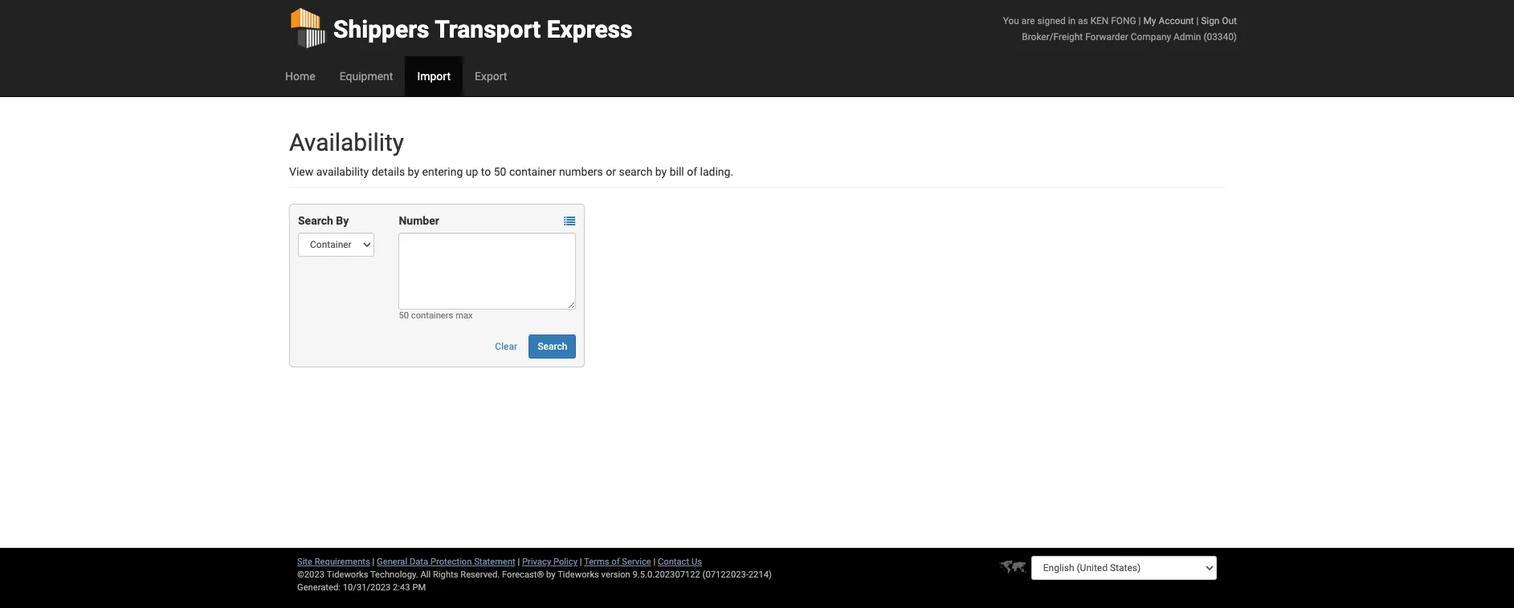Task type: vqa. For each thing, say whether or not it's contained in the screenshot.
Search to the left
yes



Task type: locate. For each thing, give the bounding box(es) containing it.
privacy
[[522, 557, 551, 568]]

0 horizontal spatial of
[[612, 557, 620, 568]]

import
[[417, 70, 451, 83]]

clear button
[[486, 335, 526, 359]]

you are signed in as ken fong | my account | sign out broker/freight forwarder company admin (03340)
[[1003, 15, 1237, 43]]

view availability details by entering up to 50 container numbers or search by bill of lading.
[[289, 165, 733, 178]]

1 horizontal spatial search
[[538, 341, 567, 353]]

us
[[692, 557, 702, 568]]

search for search by
[[298, 214, 333, 227]]

search inside button
[[538, 341, 567, 353]]

0 vertical spatial of
[[687, 165, 697, 178]]

terms of service link
[[584, 557, 651, 568]]

site requirements link
[[297, 557, 370, 568]]

availability
[[289, 129, 404, 157]]

my account link
[[1143, 15, 1194, 27]]

0 vertical spatial search
[[298, 214, 333, 227]]

of right the bill
[[687, 165, 697, 178]]

0 horizontal spatial 50
[[399, 311, 409, 321]]

up
[[466, 165, 478, 178]]

Number text field
[[399, 233, 576, 310]]

company
[[1131, 31, 1171, 43]]

statement
[[474, 557, 516, 568]]

50
[[494, 165, 506, 178], [399, 311, 409, 321]]

| up forecast® on the bottom left of the page
[[518, 557, 520, 568]]

technology.
[[370, 570, 418, 581]]

search by
[[298, 214, 349, 227]]

pm
[[412, 583, 426, 594]]

all
[[420, 570, 431, 581]]

search
[[298, 214, 333, 227], [538, 341, 567, 353]]

©2023 tideworks
[[297, 570, 368, 581]]

of
[[687, 165, 697, 178], [612, 557, 620, 568]]

0 vertical spatial 50
[[494, 165, 506, 178]]

service
[[622, 557, 651, 568]]

sign out link
[[1201, 15, 1237, 27]]

of up version
[[612, 557, 620, 568]]

50 right to on the top
[[494, 165, 506, 178]]

by right details
[[408, 165, 419, 178]]

search right clear 'button'
[[538, 341, 567, 353]]

|
[[1139, 15, 1141, 27], [1196, 15, 1199, 27], [372, 557, 375, 568], [518, 557, 520, 568], [580, 557, 582, 568], [653, 557, 656, 568]]

| left sign
[[1196, 15, 1199, 27]]

1 vertical spatial of
[[612, 557, 620, 568]]

0 horizontal spatial search
[[298, 214, 333, 227]]

or
[[606, 165, 616, 178]]

rights
[[433, 570, 458, 581]]

show list image
[[564, 216, 575, 228]]

(03340)
[[1204, 31, 1237, 43]]

1 horizontal spatial of
[[687, 165, 697, 178]]

by left the bill
[[655, 165, 667, 178]]

policy
[[553, 557, 578, 568]]

1 horizontal spatial by
[[546, 570, 556, 581]]

1 horizontal spatial 50
[[494, 165, 506, 178]]

1 vertical spatial 50
[[399, 311, 409, 321]]

1 vertical spatial search
[[538, 341, 567, 353]]

search button
[[529, 335, 576, 359]]

| up tideworks
[[580, 557, 582, 568]]

| left the my
[[1139, 15, 1141, 27]]

admin
[[1174, 31, 1201, 43]]

of inside site requirements | general data protection statement | privacy policy | terms of service | contact us ©2023 tideworks technology. all rights reserved. forecast® by tideworks version 9.5.0.202307122 (07122023-2214) generated: 10/31/2023 2:43 pm
[[612, 557, 620, 568]]

general
[[377, 557, 407, 568]]

by
[[408, 165, 419, 178], [655, 165, 667, 178], [546, 570, 556, 581]]

number
[[399, 214, 439, 227]]

you
[[1003, 15, 1019, 27]]

by down privacy policy link
[[546, 570, 556, 581]]

0 horizontal spatial by
[[408, 165, 419, 178]]

site requirements | general data protection statement | privacy policy | terms of service | contact us ©2023 tideworks technology. all rights reserved. forecast® by tideworks version 9.5.0.202307122 (07122023-2214) generated: 10/31/2023 2:43 pm
[[297, 557, 772, 594]]

| up the 9.5.0.202307122
[[653, 557, 656, 568]]

50 left containers
[[399, 311, 409, 321]]

container
[[509, 165, 556, 178]]

reserved.
[[460, 570, 500, 581]]

search for search
[[538, 341, 567, 353]]

express
[[547, 15, 633, 43]]

equipment button
[[327, 56, 405, 96]]

search left by
[[298, 214, 333, 227]]

search
[[619, 165, 653, 178]]



Task type: describe. For each thing, give the bounding box(es) containing it.
out
[[1222, 15, 1237, 27]]

lading.
[[700, 165, 733, 178]]

in
[[1068, 15, 1076, 27]]

tideworks
[[558, 570, 599, 581]]

numbers
[[559, 165, 603, 178]]

sign
[[1201, 15, 1220, 27]]

max
[[456, 311, 473, 321]]

50 containers max
[[399, 311, 473, 321]]

general data protection statement link
[[377, 557, 516, 568]]

details
[[372, 165, 405, 178]]

shippers transport express
[[333, 15, 633, 43]]

shippers transport express link
[[289, 0, 633, 56]]

containers
[[411, 311, 453, 321]]

availability
[[316, 165, 369, 178]]

9.5.0.202307122
[[633, 570, 700, 581]]

privacy policy link
[[522, 557, 578, 568]]

fong
[[1111, 15, 1136, 27]]

data
[[410, 557, 428, 568]]

forecast®
[[502, 570, 544, 581]]

to
[[481, 165, 491, 178]]

contact
[[658, 557, 689, 568]]

generated:
[[297, 583, 341, 594]]

export
[[475, 70, 507, 83]]

2:43
[[393, 583, 410, 594]]

are
[[1022, 15, 1035, 27]]

ken
[[1091, 15, 1109, 27]]

home
[[285, 70, 315, 83]]

site
[[297, 557, 312, 568]]

signed
[[1037, 15, 1066, 27]]

clear
[[495, 341, 517, 353]]

account
[[1159, 15, 1194, 27]]

transport
[[435, 15, 541, 43]]

shippers
[[333, 15, 429, 43]]

terms
[[584, 557, 609, 568]]

contact us link
[[658, 557, 702, 568]]

bill
[[670, 165, 684, 178]]

broker/freight
[[1022, 31, 1083, 43]]

equipment
[[340, 70, 393, 83]]

by inside site requirements | general data protection statement | privacy policy | terms of service | contact us ©2023 tideworks technology. all rights reserved. forecast® by tideworks version 9.5.0.202307122 (07122023-2214) generated: 10/31/2023 2:43 pm
[[546, 570, 556, 581]]

protection
[[430, 557, 472, 568]]

as
[[1078, 15, 1088, 27]]

10/31/2023
[[343, 583, 391, 594]]

import button
[[405, 56, 463, 96]]

entering
[[422, 165, 463, 178]]

| left general
[[372, 557, 375, 568]]

(07122023-
[[703, 570, 749, 581]]

requirements
[[315, 557, 370, 568]]

my
[[1143, 15, 1156, 27]]

home button
[[273, 56, 327, 96]]

2214)
[[749, 570, 772, 581]]

by
[[336, 214, 349, 227]]

2 horizontal spatial by
[[655, 165, 667, 178]]

view
[[289, 165, 313, 178]]

version
[[601, 570, 630, 581]]

export button
[[463, 56, 519, 96]]

forwarder
[[1085, 31, 1129, 43]]



